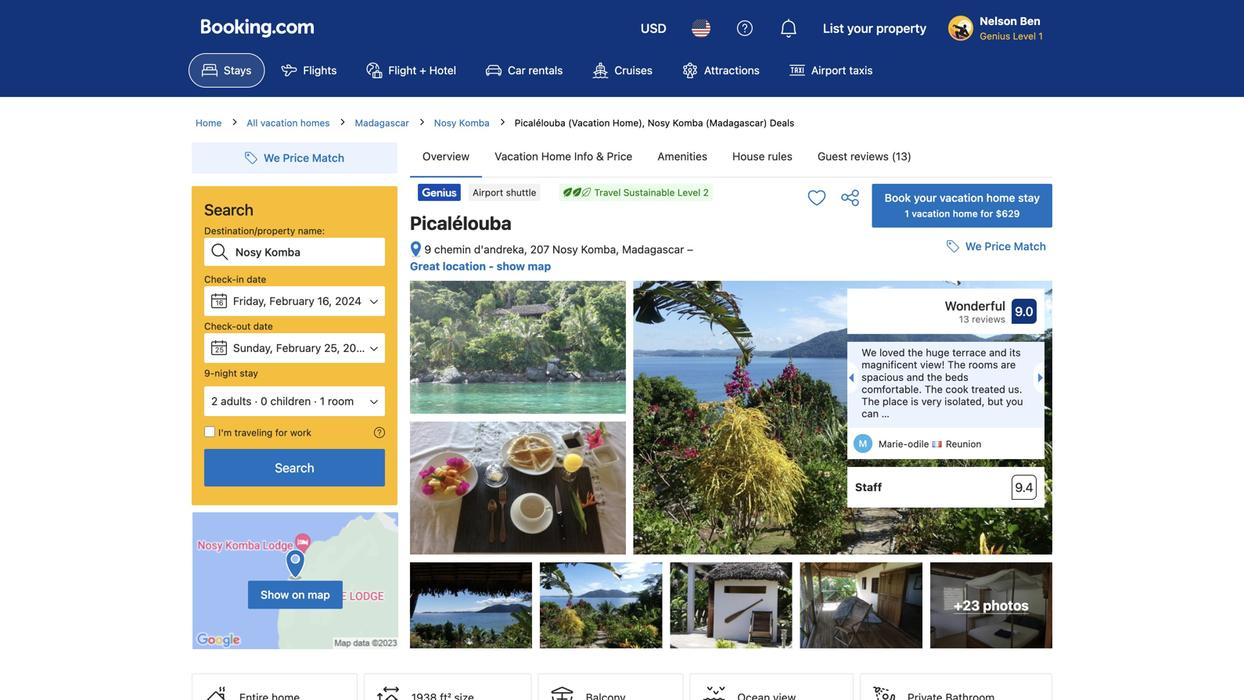 Task type: vqa. For each thing, say whether or not it's contained in the screenshot.
second When from right
no



Task type: locate. For each thing, give the bounding box(es) containing it.
date right in
[[247, 274, 266, 285]]

check- up the '16'
[[204, 274, 236, 285]]

1 check- from the top
[[204, 274, 236, 285]]

0 vertical spatial for
[[981, 208, 994, 219]]

1 horizontal spatial picalélouba
[[515, 117, 566, 128]]

february for 16,
[[270, 295, 315, 308]]

search inside button
[[275, 461, 315, 476]]

we price match button down $629
[[941, 233, 1053, 261]]

1 vertical spatial level
[[678, 187, 701, 198]]

1 horizontal spatial 1
[[905, 208, 910, 219]]

1 horizontal spatial komba
[[673, 117, 704, 128]]

2 vertical spatial 1
[[320, 395, 325, 408]]

picalélouba for picalélouba (vacation home), nosy komba (madagascar) deals
[[515, 117, 566, 128]]

price for "we price match" dropdown button to the right
[[985, 240, 1012, 253]]

2 inside "dropdown button"
[[211, 395, 218, 408]]

home
[[987, 191, 1016, 204], [953, 208, 978, 219]]

1 vertical spatial 2
[[211, 395, 218, 408]]

1 left room
[[320, 395, 325, 408]]

spacious
[[862, 371, 904, 383]]

0 horizontal spatial price
[[283, 152, 309, 164]]

2 left "adults"
[[211, 395, 218, 408]]

price down the all vacation homes
[[283, 152, 309, 164]]

0 vertical spatial check-
[[204, 274, 236, 285]]

check-out date
[[204, 321, 273, 332]]

2 adults · 0 children · 1 room button
[[204, 387, 385, 417]]

-
[[489, 260, 494, 273]]

1 vertical spatial vacation
[[940, 191, 984, 204]]

we
[[264, 152, 280, 164], [966, 240, 982, 253], [862, 347, 877, 359]]

if you select this option, we'll show you popular business travel features like breakfast, wifi and free parking. image
[[374, 427, 385, 438], [374, 427, 385, 438]]

nosy right 207
[[553, 243, 578, 256]]

huge
[[926, 347, 950, 359]]

property
[[877, 21, 927, 36]]

match down homes
[[312, 152, 345, 164]]

0 horizontal spatial the
[[908, 347, 924, 359]]

0 vertical spatial airport
[[812, 64, 847, 77]]

0 horizontal spatial stay
[[240, 368, 258, 379]]

genius
[[980, 31, 1011, 41]]

1 vertical spatial reviews
[[973, 314, 1006, 325]]

date right out
[[253, 321, 273, 332]]

25,
[[324, 342, 340, 355]]

1 vertical spatial the
[[925, 384, 943, 395]]

1 vertical spatial check-
[[204, 321, 236, 332]]

level down amenities link at the top
[[678, 187, 701, 198]]

stay inside "book your vacation home stay 1 vacation home for $629"
[[1019, 191, 1041, 204]]

(13)
[[892, 150, 912, 163]]

2 check- from the top
[[204, 321, 236, 332]]

work
[[290, 427, 312, 438]]

we price match for "we price match" dropdown button to the right
[[966, 240, 1047, 253]]

click to open map view image
[[410, 241, 422, 259]]

0 vertical spatial the
[[948, 359, 966, 371]]

0 horizontal spatial 1
[[320, 395, 325, 408]]

nosy right home),
[[648, 117, 670, 128]]

· right children
[[314, 395, 317, 408]]

for inside "book your vacation home stay 1 vacation home for $629"
[[981, 208, 994, 219]]

nosy inside the 9 chemin d'andreka, 207 nosy komba, madagascar – great location - show map
[[553, 243, 578, 256]]

1 vertical spatial picalélouba
[[410, 212, 512, 234]]

we inside search section
[[264, 152, 280, 164]]

madagascar down flight at the left of page
[[355, 117, 409, 128]]

wonderful 13 reviews
[[945, 299, 1006, 325]]

list your property
[[824, 21, 927, 36]]

check-
[[204, 274, 236, 285], [204, 321, 236, 332]]

vacation right book at the right top of the page
[[940, 191, 984, 204]]

home left info
[[542, 150, 572, 163]]

0 vertical spatial the
[[908, 347, 924, 359]]

view!
[[921, 359, 945, 371]]

1 horizontal spatial and
[[990, 347, 1007, 359]]

your for list
[[848, 21, 874, 36]]

0 vertical spatial match
[[312, 152, 345, 164]]

level down ben
[[1014, 31, 1037, 41]]

1 vertical spatial home
[[542, 150, 572, 163]]

we for "we price match" dropdown button within search section
[[264, 152, 280, 164]]

1 vertical spatial madagascar
[[623, 243, 685, 256]]

guest reviews (13)
[[818, 150, 912, 163]]

picalélouba (vacation home), nosy komba (madagascar) deals
[[515, 117, 795, 128]]

february
[[270, 295, 315, 308], [276, 342, 321, 355]]

airport left shuttle
[[473, 187, 504, 198]]

home left $629
[[953, 208, 978, 219]]

1 vertical spatial for
[[275, 427, 288, 438]]

loved
[[880, 347, 906, 359]]

next image
[[1039, 374, 1048, 383]]

guest
[[818, 150, 848, 163]]

friday, february 16, 2024
[[233, 295, 362, 308]]

$629
[[996, 208, 1021, 219]]

9-night stay
[[204, 368, 258, 379]]

1 vertical spatial stay
[[240, 368, 258, 379]]

we price match down $629
[[966, 240, 1047, 253]]

your right list
[[848, 21, 874, 36]]

1 vertical spatial and
[[907, 371, 925, 383]]

1 horizontal spatial home
[[987, 191, 1016, 204]]

february left '16,'
[[270, 295, 315, 308]]

map down 207
[[528, 260, 552, 273]]

1 horizontal spatial the
[[925, 384, 943, 395]]

we price match
[[264, 152, 345, 164], [966, 240, 1047, 253]]

and down the view!
[[907, 371, 925, 383]]

map right on
[[308, 589, 330, 602]]

1 horizontal spatial map
[[528, 260, 552, 273]]

1 vertical spatial your
[[914, 191, 937, 204]]

2024 for sunday, february 25, 2024
[[343, 342, 370, 355]]

search down work
[[275, 461, 315, 476]]

flight
[[389, 64, 417, 77]]

1 vertical spatial we price match button
[[941, 233, 1053, 261]]

your for book
[[914, 191, 937, 204]]

0 vertical spatial picalélouba
[[515, 117, 566, 128]]

0 vertical spatial stay
[[1019, 191, 1041, 204]]

we price match button down the all vacation homes
[[239, 144, 351, 172]]

usd button
[[632, 9, 676, 47]]

0 horizontal spatial for
[[275, 427, 288, 438]]

children
[[271, 395, 311, 408]]

and up are at the bottom right of page
[[990, 347, 1007, 359]]

1 horizontal spatial we
[[862, 347, 877, 359]]

vacation right 'all'
[[261, 117, 298, 128]]

1 horizontal spatial your
[[914, 191, 937, 204]]

0 vertical spatial february
[[270, 295, 315, 308]]

flight + hotel link
[[353, 53, 470, 88]]

we price match down homes
[[264, 152, 345, 164]]

your right book at the right top of the page
[[914, 191, 937, 204]]

1 komba from the left
[[459, 117, 490, 128]]

madagascar inside the 9 chemin d'andreka, 207 nosy komba, madagascar – great location - show map
[[623, 243, 685, 256]]

1 vertical spatial 2024
[[343, 342, 370, 355]]

search up destination/property
[[204, 200, 254, 219]]

·
[[255, 395, 258, 408], [314, 395, 317, 408]]

price inside search section
[[283, 152, 309, 164]]

madagascar left –
[[623, 243, 685, 256]]

0 horizontal spatial 2
[[211, 395, 218, 408]]

vacation left $629
[[912, 208, 951, 219]]

0 vertical spatial level
[[1014, 31, 1037, 41]]

0 horizontal spatial picalélouba
[[410, 212, 512, 234]]

attractions
[[705, 64, 760, 77]]

can
[[862, 408, 879, 420]]

check- down the '16'
[[204, 321, 236, 332]]

komba up overview on the top of page
[[459, 117, 490, 128]]

date for check-in date
[[247, 274, 266, 285]]

1 horizontal spatial ·
[[314, 395, 317, 408]]

0 horizontal spatial map
[[308, 589, 330, 602]]

reviews down wonderful
[[973, 314, 1006, 325]]

1 inside 2 adults · 0 children · 1 room "dropdown button"
[[320, 395, 325, 408]]

home up $629
[[987, 191, 1016, 204]]

match for "we price match" dropdown button to the right
[[1014, 240, 1047, 253]]

vacation
[[261, 117, 298, 128], [940, 191, 984, 204], [912, 208, 951, 219]]

are
[[1002, 359, 1017, 371]]

0 horizontal spatial reviews
[[851, 150, 889, 163]]

price
[[607, 150, 633, 163], [283, 152, 309, 164], [985, 240, 1012, 253]]

picalélouba up vacation home info & price at the top of page
[[515, 117, 566, 128]]

the up very at the bottom right of the page
[[925, 384, 943, 395]]

the up beds
[[948, 359, 966, 371]]

airport for airport shuttle
[[473, 187, 504, 198]]

airport
[[812, 64, 847, 77], [473, 187, 504, 198]]

1 down ben
[[1039, 31, 1044, 41]]

on
[[292, 589, 305, 602]]

hotel
[[430, 64, 457, 77]]

february left 25,
[[276, 342, 321, 355]]

0 horizontal spatial search
[[204, 200, 254, 219]]

show on map button
[[192, 512, 399, 651], [248, 581, 343, 610]]

search section
[[186, 130, 404, 651]]

the up 'can'
[[862, 396, 880, 408]]

check- for out
[[204, 321, 236, 332]]

1 vertical spatial date
[[253, 321, 273, 332]]

for left $629
[[981, 208, 994, 219]]

2 horizontal spatial the
[[948, 359, 966, 371]]

· left 0
[[255, 395, 258, 408]]

reviews
[[851, 150, 889, 163], [973, 314, 1006, 325]]

level
[[1014, 31, 1037, 41], [678, 187, 701, 198]]

2024 right '16,'
[[335, 295, 362, 308]]

price right the &
[[607, 150, 633, 163]]

cruises
[[615, 64, 653, 77]]

0 vertical spatial map
[[528, 260, 552, 273]]

0 vertical spatial 1
[[1039, 31, 1044, 41]]

your inside "book your vacation home stay 1 vacation home for $629"
[[914, 191, 937, 204]]

0 horizontal spatial we price match button
[[239, 144, 351, 172]]

list your property link
[[814, 9, 937, 47]]

0 vertical spatial home
[[196, 117, 222, 128]]

for left work
[[275, 427, 288, 438]]

2 down amenities link at the top
[[704, 187, 709, 198]]

overview
[[423, 150, 470, 163]]

search
[[204, 200, 254, 219], [275, 461, 315, 476]]

207
[[531, 243, 550, 256]]

airport for airport taxis
[[812, 64, 847, 77]]

name:
[[298, 225, 325, 236]]

match down $629
[[1014, 240, 1047, 253]]

2 horizontal spatial we
[[966, 240, 982, 253]]

0 vertical spatial and
[[990, 347, 1007, 359]]

+23 photos link
[[931, 563, 1053, 649]]

9.4
[[1016, 480, 1034, 495]]

out
[[236, 321, 251, 332]]

0 horizontal spatial airport
[[473, 187, 504, 198]]

1 horizontal spatial for
[[981, 208, 994, 219]]

16,
[[318, 295, 332, 308]]

shuttle
[[506, 187, 537, 198]]

rooms
[[969, 359, 999, 371]]

0 horizontal spatial match
[[312, 152, 345, 164]]

check- for in
[[204, 274, 236, 285]]

1 vertical spatial we
[[966, 240, 982, 253]]

the down the view!
[[928, 371, 943, 383]]

home left 'all'
[[196, 117, 222, 128]]

price down $629
[[985, 240, 1012, 253]]

2 vertical spatial the
[[862, 396, 880, 408]]

0 horizontal spatial and
[[907, 371, 925, 383]]

show
[[261, 589, 289, 602]]

1 vertical spatial search
[[275, 461, 315, 476]]

us.
[[1009, 384, 1023, 395]]

0 vertical spatial vacation
[[261, 117, 298, 128]]

komba up the amenities
[[673, 117, 704, 128]]

match
[[312, 152, 345, 164], [1014, 240, 1047, 253]]

all vacation homes link
[[247, 116, 330, 130]]

nosy up overview on the top of page
[[434, 117, 457, 128]]

1 vertical spatial home
[[953, 208, 978, 219]]

1 inside the nelson ben genius level 1
[[1039, 31, 1044, 41]]

the up the view!
[[908, 347, 924, 359]]

but
[[988, 396, 1004, 408]]

picalélouba up chemin
[[410, 212, 512, 234]]

rated wonderful element
[[856, 297, 1006, 316]]

1 vertical spatial airport
[[473, 187, 504, 198]]

0 vertical spatial we price match button
[[239, 144, 351, 172]]

1 vertical spatial the
[[928, 371, 943, 383]]

stay right night
[[240, 368, 258, 379]]

0 vertical spatial we price match
[[264, 152, 345, 164]]

13
[[960, 314, 970, 325]]

1 horizontal spatial stay
[[1019, 191, 1041, 204]]

0 horizontal spatial komba
[[459, 117, 490, 128]]

0 vertical spatial 2024
[[335, 295, 362, 308]]

show
[[497, 260, 525, 273]]

1 vertical spatial 1
[[905, 208, 910, 219]]

match inside search section
[[312, 152, 345, 164]]

1 inside "book your vacation home stay 1 vacation home for $629"
[[905, 208, 910, 219]]

match for "we price match" dropdown button within search section
[[312, 152, 345, 164]]

1 vertical spatial match
[[1014, 240, 1047, 253]]

0 vertical spatial search
[[204, 200, 254, 219]]

all vacation homes
[[247, 117, 330, 128]]

1 horizontal spatial home
[[542, 150, 572, 163]]

9.0
[[1016, 304, 1034, 319]]

0 horizontal spatial ·
[[255, 395, 258, 408]]

airport taxis link
[[777, 53, 887, 88]]

sunday,
[[233, 342, 273, 355]]

2 vertical spatial we
[[862, 347, 877, 359]]

flights
[[303, 64, 337, 77]]

0 horizontal spatial we
[[264, 152, 280, 164]]

we price match inside search section
[[264, 152, 345, 164]]

1 down book at the right top of the page
[[905, 208, 910, 219]]

0 vertical spatial home
[[987, 191, 1016, 204]]

0 horizontal spatial home
[[953, 208, 978, 219]]

–
[[688, 243, 694, 256]]

1 horizontal spatial we price match
[[966, 240, 1047, 253]]

level inside the nelson ben genius level 1
[[1014, 31, 1037, 41]]

we down the all vacation homes
[[264, 152, 280, 164]]

reviews left (13)
[[851, 150, 889, 163]]

home),
[[613, 117, 645, 128]]

0 vertical spatial your
[[848, 21, 874, 36]]

stays link
[[189, 53, 265, 88]]

nosy komba
[[434, 117, 490, 128]]

2 horizontal spatial price
[[985, 240, 1012, 253]]

0 horizontal spatial we price match
[[264, 152, 345, 164]]

2024 right 25,
[[343, 342, 370, 355]]

vacation home info & price link
[[482, 136, 645, 177]]

1 horizontal spatial reviews
[[973, 314, 1006, 325]]

0 horizontal spatial home
[[196, 117, 222, 128]]

we inside the we loved the huge terrace and its magnificent view! the rooms are spacious and the beds comfortable. the cook treated us. the place is very isolated, but you can …
[[862, 347, 877, 359]]

airport left taxis
[[812, 64, 847, 77]]

we left the 'loved'
[[862, 347, 877, 359]]

1 vertical spatial map
[[308, 589, 330, 602]]

booking.com image
[[201, 19, 314, 38]]

deals
[[770, 117, 795, 128]]

2 horizontal spatial nosy
[[648, 117, 670, 128]]

(vacation
[[568, 117, 610, 128]]

1 horizontal spatial nosy
[[553, 243, 578, 256]]

marie-odile
[[879, 439, 930, 450]]

2 horizontal spatial 1
[[1039, 31, 1044, 41]]

1 vertical spatial february
[[276, 342, 321, 355]]

and
[[990, 347, 1007, 359], [907, 371, 925, 383]]

home
[[196, 117, 222, 128], [542, 150, 572, 163]]

scored 9.4 element
[[1012, 475, 1037, 500]]

we down "book your vacation home stay 1 vacation home for $629"
[[966, 240, 982, 253]]

0 vertical spatial 2
[[704, 187, 709, 198]]

2 vertical spatial vacation
[[912, 208, 951, 219]]

1 horizontal spatial match
[[1014, 240, 1047, 253]]

stay up $629
[[1019, 191, 1041, 204]]

cook
[[946, 384, 969, 395]]

1 horizontal spatial search
[[275, 461, 315, 476]]



Task type: describe. For each thing, give the bounding box(es) containing it.
airport taxis
[[812, 64, 873, 77]]

0 horizontal spatial the
[[862, 396, 880, 408]]

taxis
[[850, 64, 873, 77]]

in
[[236, 274, 244, 285]]

car rentals
[[508, 64, 563, 77]]

previous image
[[845, 374, 854, 383]]

its
[[1010, 347, 1021, 359]]

rules
[[768, 150, 793, 163]]

odile
[[908, 439, 930, 450]]

adults
[[221, 395, 252, 408]]

magnificent
[[862, 359, 918, 371]]

picalélouba (vacation home), nosy komba (madagascar) deals link
[[515, 117, 795, 128]]

date for check-out date
[[253, 321, 273, 332]]

0 horizontal spatial madagascar
[[355, 117, 409, 128]]

guest reviews (13) link
[[806, 136, 925, 177]]

nelson ben genius level 1
[[980, 14, 1044, 41]]

stays
[[224, 64, 252, 77]]

9 chemin d'andreka, 207 nosy komba, madagascar – great location - show map
[[410, 243, 694, 273]]

vacation
[[495, 150, 539, 163]]

staff
[[856, 481, 883, 494]]

we price match for "we price match" dropdown button within search section
[[264, 152, 345, 164]]

night
[[215, 368, 237, 379]]

great location - show map button
[[410, 260, 552, 273]]

great
[[410, 260, 440, 273]]

room
[[328, 395, 354, 408]]

0 horizontal spatial nosy
[[434, 117, 457, 128]]

map inside the 9 chemin d'andreka, 207 nosy komba, madagascar – great location - show map
[[528, 260, 552, 273]]

1 horizontal spatial 2
[[704, 187, 709, 198]]

sunday, february 25, 2024
[[233, 342, 370, 355]]

friday,
[[233, 295, 267, 308]]

9-
[[204, 368, 215, 379]]

show on map
[[261, 589, 330, 602]]

house rules
[[733, 150, 793, 163]]

house
[[733, 150, 765, 163]]

2 adults · 0 children · 1 room
[[211, 395, 354, 408]]

we loved the huge terrace and its magnificent view! the rooms are spacious and the beds comfortable. the cook treated us. the place is very isolated, but you can …
[[862, 347, 1024, 420]]

for inside search section
[[275, 427, 288, 438]]

1 horizontal spatial we price match button
[[941, 233, 1053, 261]]

+23 photos
[[954, 598, 1029, 614]]

all
[[247, 117, 258, 128]]

home inside the vacation home info & price link
[[542, 150, 572, 163]]

map inside search section
[[308, 589, 330, 602]]

25
[[215, 346, 224, 354]]

february for 25,
[[276, 342, 321, 355]]

vacation home info & price
[[495, 150, 633, 163]]

usd
[[641, 21, 667, 36]]

1 · from the left
[[255, 395, 258, 408]]

isolated,
[[945, 396, 985, 408]]

chemin
[[435, 243, 471, 256]]

stay inside search section
[[240, 368, 258, 379]]

2 komba from the left
[[673, 117, 704, 128]]

we for "we price match" dropdown button to the right
[[966, 240, 982, 253]]

travel
[[595, 187, 621, 198]]

car
[[508, 64, 526, 77]]

photos
[[984, 598, 1029, 614]]

+23
[[954, 598, 981, 614]]

d'andreka,
[[474, 243, 528, 256]]

overview link
[[410, 136, 482, 177]]

price inside the vacation home info & price link
[[607, 150, 633, 163]]

…
[[882, 408, 890, 420]]

rentals
[[529, 64, 563, 77]]

flight + hotel
[[389, 64, 457, 77]]

place
[[883, 396, 909, 408]]

we price match button inside search section
[[239, 144, 351, 172]]

treated
[[972, 384, 1006, 395]]

1 horizontal spatial the
[[928, 371, 943, 383]]

terrace
[[953, 347, 987, 359]]

car rentals link
[[473, 53, 577, 88]]

Where are you going? field
[[229, 238, 385, 266]]

picalélouba for picalélouba
[[410, 212, 512, 234]]

check-in date
[[204, 274, 266, 285]]

ben
[[1021, 14, 1041, 27]]

book your vacation home stay 1 vacation home for $629
[[885, 191, 1041, 219]]

2 · from the left
[[314, 395, 317, 408]]

2024 for friday, february 16, 2024
[[335, 295, 362, 308]]

is
[[911, 396, 919, 408]]

madagascar link
[[355, 116, 409, 130]]

komba inside nosy komba link
[[459, 117, 490, 128]]

0 horizontal spatial level
[[678, 187, 701, 198]]

i'm traveling for work
[[218, 427, 312, 438]]

traveling
[[235, 427, 273, 438]]

airport shuttle
[[473, 187, 537, 198]]

+
[[420, 64, 427, 77]]

list
[[824, 21, 845, 36]]

price for "we price match" dropdown button within search section
[[283, 152, 309, 164]]

0 vertical spatial reviews
[[851, 150, 889, 163]]

flights link
[[268, 53, 350, 88]]

homes
[[301, 117, 330, 128]]

scored 9 element
[[1012, 299, 1037, 324]]

reunion
[[946, 439, 982, 450]]

reviews inside wonderful 13 reviews
[[973, 314, 1006, 325]]

travel sustainable level 2
[[595, 187, 709, 198]]

vacation inside "link"
[[261, 117, 298, 128]]

cruises link
[[580, 53, 666, 88]]

i'm
[[218, 427, 232, 438]]

comfortable.
[[862, 384, 922, 395]]

nosy komba link
[[434, 116, 490, 130]]

info
[[575, 150, 594, 163]]

attractions link
[[669, 53, 773, 88]]

your account menu nelson ben genius level 1 element
[[949, 7, 1050, 43]]



